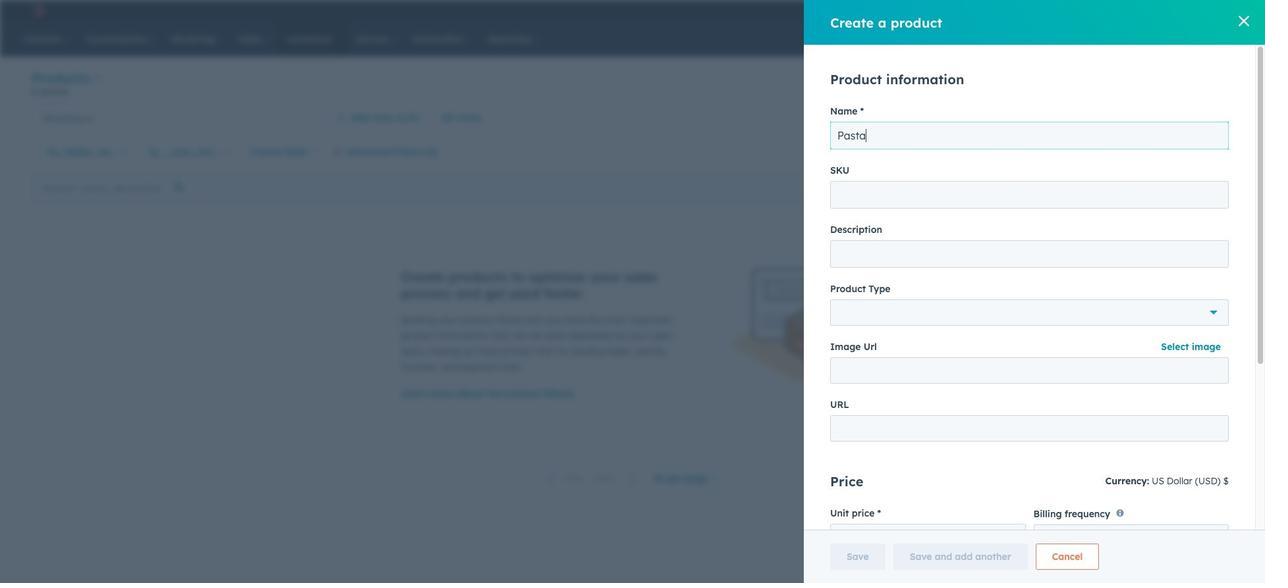 Task type: locate. For each thing, give the bounding box(es) containing it.
close image
[[1239, 16, 1250, 26]]

dialog
[[804, 0, 1266, 584]]

None text field
[[831, 122, 1229, 150]]

None text field
[[831, 181, 1229, 209], [831, 241, 1229, 268], [831, 358, 1229, 384], [831, 416, 1229, 442], [831, 525, 1026, 551], [831, 181, 1229, 209], [831, 241, 1229, 268], [831, 358, 1229, 384], [831, 416, 1229, 442], [831, 525, 1026, 551]]

jacob simon image
[[1171, 5, 1183, 16]]

banner
[[32, 69, 1234, 105]]

pagination navigation
[[540, 471, 645, 488]]

menu
[[975, 0, 1250, 21]]



Task type: vqa. For each thing, say whether or not it's contained in the screenshot.
Search Name, Description, Or Sku search box
yes



Task type: describe. For each thing, give the bounding box(es) containing it.
Search HubSpot search field
[[1070, 28, 1219, 50]]

marketplaces image
[[1072, 6, 1083, 18]]

Search name, description, or SKU search field
[[35, 176, 195, 200]]



